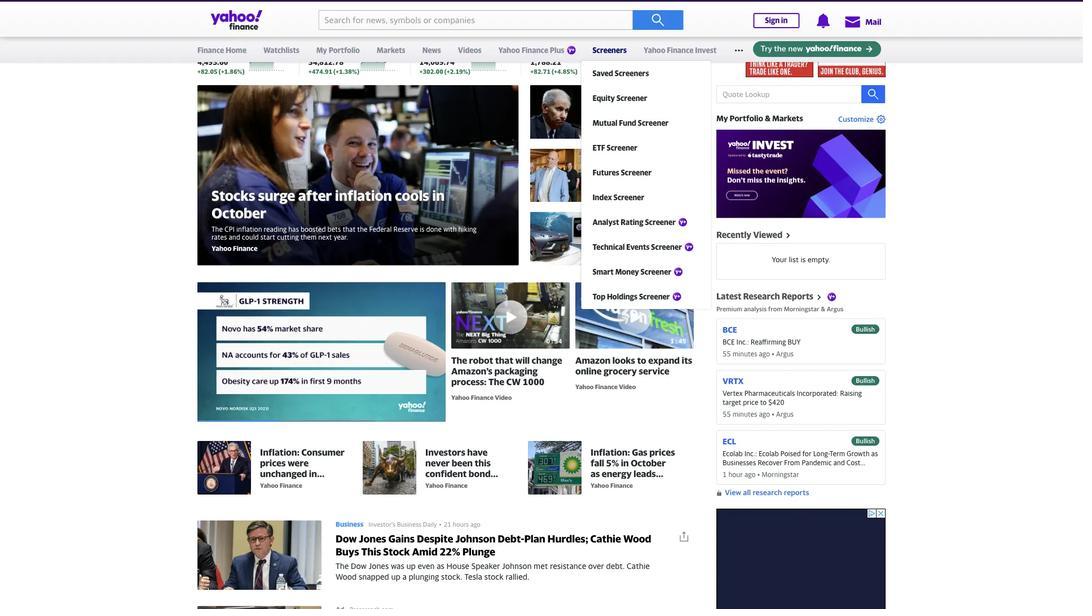 Task type: vqa. For each thing, say whether or not it's contained in the screenshot.


Task type: locate. For each thing, give the bounding box(es) containing it.
1 horizontal spatial my
[[717, 114, 728, 123]]

my for my portfolio
[[316, 46, 327, 54]]

1 vertical spatial portfolio
[[730, 114, 763, 123]]

1 vertical spatial inc.:
[[745, 450, 757, 458]]

boosted
[[301, 225, 326, 233]]

without
[[593, 177, 627, 187]]

as right growth
[[872, 450, 878, 458]]

1 vertical spatial inflation
[[236, 225, 262, 233]]

0 horizontal spatial october
[[212, 204, 266, 221]]

surge
[[660, 177, 684, 187], [258, 187, 295, 204]]

wood inside dow jones gains despite johnson debt-plan hurdles; cathie wood buys this stock amid 22% plunge
[[623, 533, 651, 545]]

cathie inside the dow jones was up even as house speaker johnson met resistance over debt. cathie wood snapped up a plunging stock. tesla stock rallied.
[[627, 562, 650, 571]]

surge right jobless
[[660, 177, 684, 187]]

1 vertical spatial could
[[242, 233, 259, 241]]

45
[[679, 337, 686, 345]]

inflation: consumer prices were unchanged in october, core inflation rises at slowest pace since september 2021 image
[[197, 441, 251, 495]]

this
[[361, 546, 381, 558]]

0 vertical spatial stock
[[621, 220, 644, 231]]

investors have never been this confident bond yields are headed lower: bofa survey image
[[363, 441, 416, 495]]

55 down bce link
[[723, 350, 731, 358]]

yahoo finance
[[260, 482, 302, 490], [425, 482, 468, 490], [591, 482, 633, 490]]

could inside stocks surge after inflation cools in october the cpi inflation reading has boosted bets that the federal reserve is done with hiking rates and could start cutting them next year. yahoo finance
[[242, 233, 259, 241]]

after
[[298, 187, 332, 204]]

in right sign
[[781, 16, 788, 25]]

yahoo finance video
[[576, 383, 636, 391], [451, 394, 512, 401]]

dow left 30
[[309, 45, 323, 54]]

0 horizontal spatial 2
[[834, 32, 837, 40]]

0 horizontal spatial and
[[229, 233, 240, 241]]

and inside stocks surge after inflation cools in october the cpi inflation reading has boosted bets that the federal reserve is done with hiking rates and could start cutting them next year. yahoo finance
[[229, 233, 240, 241]]

that
[[343, 225, 356, 233], [495, 355, 513, 366]]

1 horizontal spatial &
[[821, 305, 825, 312]]

1 vertical spatial yahoo finance video
[[451, 394, 512, 401]]

as
[[872, 450, 878, 458], [591, 468, 600, 479], [437, 562, 445, 571]]

0 horizontal spatial fall
[[591, 458, 604, 468]]

0 vertical spatial to
[[637, 355, 646, 366]]

1 vertical spatial search image
[[868, 89, 879, 100]]

to down pharmaceuticals
[[760, 399, 767, 406]]

yahoo down energy
[[591, 482, 609, 490]]

been
[[452, 458, 473, 468]]

my up 34,812.78
[[316, 46, 327, 54]]

cuts
[[636, 230, 654, 241]]

Search for news, symbols or companies text field
[[319, 10, 633, 30]]

0 : 54
[[547, 337, 562, 345]]

1 vertical spatial that
[[495, 355, 513, 366]]

0 vertical spatial video
[[619, 383, 636, 391]]

stock inside the dow jones was up even as house speaker johnson met resistance over debt. cathie wood snapped up a plunging stock. tesla stock rallied.
[[484, 573, 504, 582]]

1 ecolab from the left
[[723, 450, 743, 458]]

inflation:
[[591, 447, 630, 458]]

0 horizontal spatial to
[[637, 355, 646, 366]]

jones up this
[[359, 533, 386, 545]]

1 vertical spatial fall
[[591, 458, 604, 468]]

0 vertical spatial up
[[406, 562, 416, 571]]

october down stocks at the left
[[212, 204, 266, 221]]

1 vertical spatial october
[[631, 458, 666, 468]]

dow up buys
[[336, 533, 357, 545]]

fall
[[657, 167, 671, 177], [591, 458, 604, 468]]

expand
[[648, 355, 680, 366]]

yahoo down harassment
[[593, 126, 612, 133]]

ago inside bce inc.: reaffirming buy 55 minutes ago • argus
[[759, 350, 770, 358]]

0 horizontal spatial as
[[437, 562, 445, 571]]

customize button
[[833, 114, 886, 125]]

bond
[[469, 468, 491, 479]]

: right 0
[[552, 337, 553, 345]]

1 left hour at the right of page
[[723, 470, 727, 478]]

hours down mail link
[[839, 32, 856, 40]]

0 horizontal spatial cathie
[[591, 533, 621, 545]]

as right even
[[437, 562, 445, 571]]

0 horizontal spatial inflation
[[593, 167, 630, 177]]

fdic chair 'personally disturbed' by harassment allegations image
[[530, 85, 584, 139]]

amazon's
[[451, 366, 493, 377]]

search image up "customize" button
[[868, 89, 879, 100]]

2 right close
[[834, 32, 837, 40]]

and right rates
[[229, 233, 240, 241]]

minutes down price
[[733, 410, 757, 418]]

stock inside fisker stock slammed ev-maker cuts production forecast yahoo finance
[[621, 220, 644, 231]]

bullish for bce
[[856, 326, 875, 333]]

jones up snapped
[[369, 562, 389, 571]]

johnson
[[456, 533, 496, 545], [502, 562, 532, 571]]

ago down the reaffirming
[[759, 350, 770, 358]]

0 horizontal spatial my
[[316, 46, 327, 54]]

inc.: up businesses
[[745, 450, 757, 458]]

yahoo finance for lower:
[[425, 482, 468, 490]]

1 horizontal spatial could
[[632, 167, 655, 177]]

finance inside fdic chair 'personally disturbed' by harassment allegations yahoo finance
[[613, 126, 635, 133]]

1 horizontal spatial and
[[834, 459, 845, 467]]

my
[[316, 46, 327, 54], [717, 114, 728, 123]]

1 vertical spatial and
[[834, 459, 845, 467]]

could left 'start'
[[242, 233, 259, 241]]

the robot that will change amazon's packaging process: the cw 1000
[[451, 355, 562, 387]]

0 horizontal spatial video
[[495, 394, 512, 401]]

fall left 5%
[[591, 458, 604, 468]]

social media share article menu image
[[678, 531, 690, 542]]

despite
[[417, 533, 453, 545]]

0 vertical spatial search image
[[651, 13, 665, 27]]

ecolab inc.: ecolab poised for long-term growth as businesses recover from pandemic and cost inflation 1 hour ago • morningstar
[[723, 450, 878, 478]]

1 vertical spatial wood
[[336, 573, 357, 582]]

buy
[[788, 338, 801, 346]]

34,812.78
[[309, 58, 344, 66]]

my inside section
[[717, 114, 728, 123]]

incorporated:
[[797, 390, 839, 398]]

inc.: for ecl
[[745, 450, 757, 458]]

1 left 45
[[671, 337, 674, 345]]

ago right hour at the right of page
[[745, 470, 756, 478]]

bce link
[[723, 325, 737, 334]]

my right allegations
[[717, 114, 728, 123]]

done
[[426, 225, 442, 233]]

yahoo down production
[[593, 253, 612, 260]]

dow jones gains despite johnson debt-plan hurdles; cathie wood buys this stock amid 22% plunge link
[[197, 512, 694, 598]]

2 yahoo finance from the left
[[425, 482, 468, 490]]

1 horizontal spatial as
[[591, 468, 600, 479]]

argus down buy
[[776, 350, 794, 358]]

1 vertical spatial inflation
[[723, 468, 749, 476]]

raising
[[840, 390, 862, 398]]

vertex pharmaceuticals incorporated: raising target price to $420 55 minutes ago • argus
[[723, 390, 862, 418]]

inc.:
[[737, 338, 749, 346], [745, 450, 757, 458]]

inc.: down bce link
[[737, 338, 749, 346]]

0 vertical spatial bce
[[723, 325, 737, 334]]

0 vertical spatial 55
[[723, 350, 731, 358]]

3 bullish from the top
[[856, 438, 875, 445]]

gains
[[388, 533, 415, 545]]

55 down target
[[723, 410, 731, 418]]

as inside "inflation: gas prices fall 5% in october as energy leads inflation slowdown"
[[591, 468, 600, 479]]

videos link
[[458, 38, 482, 60]]

0 vertical spatial and
[[229, 233, 240, 241]]

0 horizontal spatial up
[[391, 573, 401, 582]]

2 vertical spatial inflation
[[591, 479, 627, 490]]

october up slowdown
[[631, 458, 666, 468]]

1 vertical spatial jones
[[369, 562, 389, 571]]

yahoo finance video down "grocery"
[[576, 383, 636, 391]]

yahoo inside fisker stock slammed ev-maker cuts production forecast yahoo finance
[[593, 253, 612, 260]]

goolsbee:
[[617, 156, 658, 167]]

survey
[[477, 490, 506, 501]]

section
[[717, 85, 886, 609]]

missed the event? image
[[717, 130, 886, 218]]

dow inside the dow jones was up even as house speaker johnson met resistance over debt. cathie wood snapped up a plunging stock. tesla stock rallied.
[[351, 562, 367, 571]]

1 horizontal spatial yahoo finance video
[[576, 383, 636, 391]]

video for process:
[[495, 394, 512, 401]]

fall left fast
[[657, 167, 671, 177]]

0 vertical spatial johnson
[[456, 533, 496, 545]]

finance
[[197, 46, 224, 54], [522, 46, 548, 54], [667, 46, 694, 54], [613, 126, 635, 133], [233, 245, 258, 252], [613, 253, 635, 260], [595, 383, 618, 391], [471, 394, 494, 401], [280, 482, 302, 490], [445, 482, 468, 490], [610, 482, 633, 490]]

1 vertical spatial &
[[821, 305, 825, 312]]

video down cw
[[495, 394, 512, 401]]

prices
[[650, 447, 675, 458]]

view
[[725, 488, 741, 497]]

2 horizontal spatial as
[[872, 450, 878, 458]]

2 vertical spatial as
[[437, 562, 445, 571]]

next image
[[650, 52, 667, 69]]

bce down bce link
[[723, 338, 735, 346]]

to inside vertex pharmaceuticals incorporated: raising target price to $420 55 minutes ago • argus
[[760, 399, 767, 406]]

business inside business investor's business daily • 21 hours ago
[[397, 521, 422, 528]]

dow 30 link
[[309, 45, 334, 54]]

morningstar inside ecolab inc.: ecolab poised for long-term growth as businesses recover from pandemic and cost inflation 1 hour ago • morningstar
[[762, 470, 799, 478]]

video down "grocery"
[[619, 383, 636, 391]]

up left the a
[[391, 573, 401, 582]]

ago down $420
[[759, 410, 770, 418]]

0 horizontal spatial inflation
[[236, 225, 262, 233]]

bce inside bce inc.: reaffirming buy 55 minutes ago • argus
[[723, 338, 735, 346]]

0 vertical spatial inflation
[[593, 167, 630, 177]]

wood
[[623, 533, 651, 545], [336, 573, 357, 582]]

0 horizontal spatial surge
[[258, 187, 295, 204]]

inflation up 'reuters'
[[593, 167, 630, 177]]

0 vertical spatial is
[[420, 225, 425, 233]]

yahoo finance video down process:
[[451, 394, 512, 401]]

1 vertical spatial up
[[391, 573, 401, 582]]

business up buys
[[336, 521, 364, 528]]

1 bullish from the top
[[856, 326, 875, 333]]

inc.: inside ecolab inc.: ecolab poised for long-term growth as businesses recover from pandemic and cost inflation 1 hour ago • morningstar
[[745, 450, 757, 458]]

2 : from the left
[[676, 337, 677, 345]]

0 vertical spatial minutes
[[862, 32, 886, 40]]

2 55 from the top
[[723, 410, 731, 418]]

4,493.60
[[197, 58, 228, 66]]

0 horizontal spatial :
[[552, 337, 553, 345]]

: left 45
[[676, 337, 677, 345]]

the left "cpi"
[[212, 225, 223, 233]]

hours
[[839, 32, 856, 40], [453, 521, 469, 528]]

1 horizontal spatial 1
[[723, 470, 727, 478]]

stocks surge after inflation cools in october image
[[197, 85, 519, 266]]

will
[[515, 355, 530, 366]]

0 vertical spatial bullish
[[856, 326, 875, 333]]

viewed
[[753, 230, 783, 240]]

mail link
[[844, 11, 882, 32]]

0 vertical spatial portfolio
[[329, 46, 360, 54]]

2 vertical spatial argus
[[776, 410, 794, 418]]

could right without
[[632, 167, 655, 177]]

inc.: inside bce inc.: reaffirming buy 55 minutes ago • argus
[[737, 338, 749, 346]]

could
[[632, 167, 655, 177], [242, 233, 259, 241]]

markets down 'quote lookup' text box in the right top of the page
[[772, 114, 803, 123]]

johnson up rallied.
[[502, 562, 532, 571]]

minutes inside vertex pharmaceuticals incorporated: raising target price to $420 55 minutes ago • argus
[[733, 410, 757, 418]]

1 horizontal spatial fall
[[657, 167, 671, 177]]

1 vertical spatial to
[[760, 399, 767, 406]]

investors
[[425, 447, 465, 458]]

1 bce from the top
[[723, 325, 737, 334]]

yahoo finance video for amazon's
[[451, 394, 512, 401]]

0 vertical spatial jones
[[359, 533, 386, 545]]

• down 'recover'
[[758, 470, 760, 478]]

• down $420
[[772, 410, 774, 418]]

hours inside business investor's business daily • 21 hours ago
[[453, 521, 469, 528]]

argus down $420
[[776, 410, 794, 418]]

1 yahoo finance from the left
[[260, 482, 302, 490]]

•
[[772, 350, 774, 358], [772, 410, 774, 418], [758, 470, 760, 478], [439, 521, 442, 528]]

as inside the dow jones was up even as house speaker johnson met resistance over debt. cathie wood snapped up a plunging stock. tesla stock rallied.
[[437, 562, 445, 571]]

argus inside bce inc.: reaffirming buy 55 minutes ago • argus
[[776, 350, 794, 358]]

1 : from the left
[[552, 337, 553, 345]]

wood up debt.
[[623, 533, 651, 545]]

(+1.86%)
[[219, 68, 245, 75]]

2 vertical spatial dow
[[351, 562, 367, 571]]

grocery
[[604, 366, 637, 377]]

0 vertical spatial that
[[343, 225, 356, 233]]

0 horizontal spatial yahoo finance
[[260, 482, 302, 490]]

and
[[229, 233, 240, 241], [834, 459, 845, 467]]

cathie inside dow jones gains despite johnson debt-plan hurdles; cathie wood buys this stock amid 22% plunge
[[591, 533, 621, 545]]

try the new yahoo finance image
[[753, 41, 881, 57]]

businesses
[[723, 459, 756, 467]]

dow inside dow jones gains despite johnson debt-plan hurdles; cathie wood buys this stock amid 22% plunge
[[336, 533, 357, 545]]

morningstar down reports
[[784, 305, 820, 312]]

inflation down businesses
[[723, 468, 749, 476]]

portfolio inside section
[[730, 114, 763, 123]]

cathie right debt.
[[627, 562, 650, 571]]

stock up production
[[621, 220, 644, 231]]

0 vertical spatial 1
[[671, 337, 674, 345]]

inc.: for bce
[[737, 338, 749, 346]]

0 vertical spatial hours
[[839, 32, 856, 40]]

dow inside dow 30 34,812.78 +474.91 (+1.38%)
[[309, 45, 323, 54]]

in right cools
[[432, 187, 445, 204]]

the down buys
[[336, 562, 349, 571]]

1 horizontal spatial :
[[676, 337, 677, 345]]

hours right 21
[[453, 521, 469, 528]]

finance home link
[[197, 38, 247, 60]]

1 horizontal spatial inflation
[[723, 468, 749, 476]]

screeners link
[[593, 38, 627, 60]]

argus down empty.
[[827, 305, 844, 312]]

& down 'quote lookup' text box in the right top of the page
[[765, 114, 771, 123]]

advertisement region
[[268, 0, 815, 21], [746, 43, 814, 77], [818, 43, 886, 77], [717, 509, 886, 609]]

0 horizontal spatial stock
[[484, 573, 504, 582]]

finance inside stocks surge after inflation cools in october the cpi inflation reading has boosted bets that the federal reserve is done with hiking rates and could start cutting them next year. yahoo finance
[[233, 245, 258, 252]]

yahoo finance for inflation
[[591, 482, 633, 490]]

surge up reading
[[258, 187, 295, 204]]

0 vertical spatial inc.:
[[737, 338, 749, 346]]

morningstar down 'recover'
[[762, 470, 799, 478]]

fast
[[673, 167, 690, 177]]

search image
[[651, 13, 665, 27], [868, 89, 879, 100]]

plus
[[550, 46, 564, 54]]

maker
[[607, 230, 635, 241]]

2 vertical spatial minutes
[[733, 410, 757, 418]]

1 inside ecolab inc.: ecolab poised for long-term growth as businesses recover from pandemic and cost inflation 1 hour ago • morningstar
[[723, 470, 727, 478]]

inflation: gas prices fall 5% in october as energy leads inflation slowdown image
[[528, 441, 582, 495]]

1 horizontal spatial surge
[[660, 177, 684, 187]]

2 bce from the top
[[723, 338, 735, 346]]

1 horizontal spatial 2
[[857, 32, 861, 40]]

business
[[336, 521, 364, 528], [397, 521, 422, 528]]

30
[[325, 45, 334, 54]]

reserve
[[394, 225, 418, 233]]

sign in link
[[753, 13, 800, 28]]

• inside vertex pharmaceuticals incorporated: raising target price to $420 55 minutes ago • argus
[[772, 410, 774, 418]]

to right looks
[[637, 355, 646, 366]]

my for my portfolio & markets
[[717, 114, 728, 123]]

jobless
[[629, 177, 658, 187]]

the left robot
[[451, 355, 467, 366]]

3 yahoo finance from the left
[[591, 482, 633, 490]]

ecolab up 'recover'
[[759, 450, 779, 458]]

• inside ecolab inc.: ecolab poised for long-term growth as businesses recover from pandemic and cost inflation 1 hour ago • morningstar
[[758, 470, 760, 478]]

finance home
[[197, 46, 247, 54]]

bce for bce inc.: reaffirming buy 55 minutes ago • argus
[[723, 338, 735, 346]]

1 horizontal spatial stock
[[621, 220, 644, 231]]

minutes
[[862, 32, 886, 40], [733, 350, 757, 358], [733, 410, 757, 418]]

johnson inside dow jones gains despite johnson debt-plan hurdles; cathie wood buys this stock amid 22% plunge
[[456, 533, 496, 545]]

business up gains
[[397, 521, 422, 528]]

1 vertical spatial my
[[717, 114, 728, 123]]

2 bullish from the top
[[856, 377, 875, 385]]

yahoo inside fdic chair 'personally disturbed' by harassment allegations yahoo finance
[[593, 126, 612, 133]]

inflation up the the
[[335, 187, 392, 204]]

dow down buys
[[351, 562, 367, 571]]

54
[[555, 337, 562, 345]]

markets left 'news'
[[377, 46, 405, 54]]

cathie up the over
[[591, 533, 621, 545]]

october inside stocks surge after inflation cools in october the cpi inflation reading has boosted bets that the federal reserve is done with hiking rates and could start cutting them next year. yahoo finance
[[212, 204, 266, 221]]

up up the a
[[406, 562, 416, 571]]

for
[[803, 450, 812, 458]]

0 vertical spatial fall
[[657, 167, 671, 177]]

2 horizontal spatial yahoo finance
[[591, 482, 633, 490]]

0 horizontal spatial ecolab
[[723, 450, 743, 458]]

wood down buys
[[336, 573, 357, 582]]

inflation: gas prices fall 5% in october as energy leads inflation slowdown
[[591, 447, 675, 490]]

1 55 from the top
[[723, 350, 731, 358]]

vrtx link
[[723, 377, 744, 386]]

minutes down the reaffirming
[[733, 350, 757, 358]]

1 horizontal spatial johnson
[[502, 562, 532, 571]]

0 horizontal spatial search image
[[651, 13, 665, 27]]

and down term
[[834, 459, 845, 467]]

inflation right "cpi"
[[236, 225, 262, 233]]

& right from at right bottom
[[821, 305, 825, 312]]

in inside stocks surge after inflation cools in october the cpi inflation reading has boosted bets that the federal reserve is done with hiking rates and could start cutting them next year. yahoo finance
[[432, 187, 445, 204]]

jones
[[359, 533, 386, 545], [369, 562, 389, 571]]

0 vertical spatial could
[[632, 167, 655, 177]]

inflation down 5%
[[591, 479, 627, 490]]

nasdaq link
[[420, 45, 445, 54]]

0 vertical spatial yahoo finance video
[[576, 383, 636, 391]]

in right 5%
[[621, 458, 629, 468]]

55
[[723, 350, 731, 358], [723, 410, 731, 418]]

• down the reaffirming
[[772, 350, 774, 358]]

october inside "inflation: gas prices fall 5% in october as energy leads inflation slowdown"
[[631, 458, 666, 468]]

bullish for vrtx
[[856, 377, 875, 385]]

1 vertical spatial as
[[591, 468, 600, 479]]

is right the list
[[801, 255, 806, 264]]

your list is empty.
[[772, 255, 830, 264]]

1 horizontal spatial business
[[397, 521, 422, 528]]

1 horizontal spatial up
[[406, 562, 416, 571]]

yahoo up lower:
[[425, 482, 444, 490]]

stock down speaker
[[484, 573, 504, 582]]

1 horizontal spatial wood
[[623, 533, 651, 545]]

johnson up plunge
[[456, 533, 496, 545]]

• left 21
[[439, 521, 442, 528]]

that left the the
[[343, 225, 356, 233]]

recently viewed
[[717, 230, 783, 240]]

a
[[403, 573, 407, 582]]

ecolab up businesses
[[723, 450, 743, 458]]

ago inside business investor's business daily • 21 hours ago
[[471, 521, 481, 528]]

1 horizontal spatial video
[[619, 383, 636, 391]]

portfolio
[[329, 46, 360, 54], [730, 114, 763, 123]]

is left done
[[420, 225, 425, 233]]

search image up yahoo finance invest link
[[651, 13, 665, 27]]

stock
[[383, 546, 410, 558]]

: for its
[[676, 337, 677, 345]]

ecl
[[723, 437, 736, 446]]

2
[[834, 32, 837, 40], [857, 32, 861, 40]]

to inside the amazon looks to expand its online grocery service
[[637, 355, 646, 366]]

1 vertical spatial stock
[[484, 573, 504, 582]]

1 horizontal spatial markets
[[772, 114, 803, 123]]

as left 5%
[[591, 468, 600, 479]]

1 horizontal spatial that
[[495, 355, 513, 366]]

rates
[[212, 233, 227, 241]]

minutes down the mail
[[862, 32, 886, 40]]

nasdaq
[[420, 45, 445, 54]]

1 horizontal spatial hours
[[839, 32, 856, 40]]

0 vertical spatial wood
[[623, 533, 651, 545]]

1 horizontal spatial october
[[631, 458, 666, 468]]

0 horizontal spatial that
[[343, 225, 356, 233]]

$420
[[769, 399, 785, 406]]

leads
[[634, 468, 656, 479]]

0 vertical spatial morningstar
[[784, 305, 820, 312]]

even
[[418, 562, 435, 571]]

slammed
[[646, 220, 684, 231]]

that left will
[[495, 355, 513, 366]]

2 2 from the left
[[857, 32, 861, 40]]

0 horizontal spatial hours
[[453, 521, 469, 528]]

0 horizontal spatial is
[[420, 225, 425, 233]]

ago up plunge
[[471, 521, 481, 528]]

0 vertical spatial october
[[212, 204, 266, 221]]

0 horizontal spatial johnson
[[456, 533, 496, 545]]

view all research reports link
[[717, 488, 809, 497]]

1 horizontal spatial ecolab
[[759, 450, 779, 458]]



Task type: describe. For each thing, give the bounding box(es) containing it.
surge inside fed's goolsbee: inflation could fall fast without jobless surge reuters
[[660, 177, 684, 187]]

yahoo finance premium logo image
[[567, 46, 576, 54]]

sign
[[765, 16, 780, 25]]

allegations
[[645, 113, 692, 124]]

federal
[[369, 225, 392, 233]]

service
[[639, 366, 670, 377]]

from
[[768, 305, 783, 312]]

0 horizontal spatial 1
[[671, 337, 674, 345]]

1 horizontal spatial inflation
[[335, 187, 392, 204]]

2 ecolab from the left
[[759, 450, 779, 458]]

yahoo right screeners
[[644, 46, 666, 54]]

its
[[682, 355, 692, 366]]

(+2.19%)
[[445, 68, 470, 75]]

in right close
[[827, 32, 832, 40]]

s&p
[[197, 45, 211, 54]]

1000
[[523, 377, 545, 387]]

1 : 45
[[671, 337, 686, 345]]

reading
[[264, 225, 287, 233]]

yahoo inside stocks surge after inflation cools in october the cpi inflation reading has boosted bets that the federal reserve is done with hiking rates and could start cutting them next year. yahoo finance
[[212, 245, 232, 252]]

inflation inside ecolab inc.: ecolab poised for long-term growth as businesses recover from pandemic and cost inflation 1 hour ago • morningstar
[[723, 468, 749, 476]]

yahoo left russell
[[499, 46, 520, 54]]

amazon looks to expand its online grocery service
[[576, 355, 692, 377]]

the inside stocks surge after inflation cools in october the cpi inflation reading has boosted bets that the federal reserve is done with hiking rates and could start cutting them next year. yahoo finance
[[212, 225, 223, 233]]

0 horizontal spatial markets
[[377, 46, 405, 54]]

the
[[357, 225, 368, 233]]

debt-
[[498, 533, 524, 545]]

yahoo down online
[[576, 383, 594, 391]]

s&p 500 link
[[197, 45, 226, 54]]

jones inside dow jones gains despite johnson debt-plan hurdles; cathie wood buys this stock amid 22% plunge
[[359, 533, 386, 545]]

0 horizontal spatial business
[[336, 521, 364, 528]]

video for service
[[619, 383, 636, 391]]

fed's goolsbee: inflation could fall fast without jobless surge image
[[530, 149, 584, 203]]

plan
[[524, 533, 545, 545]]

resistance
[[550, 562, 586, 571]]

tesla
[[465, 573, 482, 582]]

yahoo right "inflation: consumer prices were unchanged in october, core inflation rises at slowest pace since september 2021" image
[[260, 482, 278, 490]]

55 inside bce inc.: reaffirming buy 55 minutes ago • argus
[[723, 350, 731, 358]]

start
[[261, 233, 275, 241]]

my portfolio
[[316, 46, 360, 54]]

over
[[588, 562, 604, 571]]

hiking
[[459, 225, 477, 233]]

portfolio for my portfolio
[[329, 46, 360, 54]]

finance inside fisker stock slammed ev-maker cuts production forecast yahoo finance
[[613, 253, 635, 260]]

dow for dow jones gains despite johnson debt-plan hurdles; cathie wood buys this stock amid 22% plunge
[[336, 533, 357, 545]]

jones inside the dow jones was up even as house speaker johnson met resistance over debt. cathie wood snapped up a plunging stock. tesla stock rallied.
[[369, 562, 389, 571]]

'personally
[[639, 93, 686, 104]]

is inside section
[[801, 255, 806, 264]]

(+4.85%)
[[552, 68, 578, 75]]

my portfolio link
[[316, 38, 360, 60]]

21
[[444, 521, 451, 528]]

premium analysis from morningstar & argus
[[717, 305, 844, 312]]

Quote Lookup text field
[[717, 85, 886, 103]]

could inside fed's goolsbee: inflation could fall fast without jobless surge reuters
[[632, 167, 655, 177]]

yahoo down process:
[[451, 394, 470, 401]]

amazon looks to expand its online grocery service image
[[576, 282, 694, 349]]

invest
[[695, 46, 717, 54]]

analysis
[[744, 305, 767, 312]]

is inside stocks surge after inflation cools in october the cpi inflation reading has boosted bets that the federal reserve is done with hiking rates and could start cutting them next year. yahoo finance
[[420, 225, 425, 233]]

22%
[[440, 546, 460, 558]]

yields
[[425, 479, 450, 490]]

home
[[226, 46, 247, 54]]

in inside sign in link
[[781, 16, 788, 25]]

disturbed'
[[593, 103, 637, 114]]

minutes inside bce inc.: reaffirming buy 55 minutes ago • argus
[[733, 350, 757, 358]]

previous image
[[636, 52, 653, 69]]

5%
[[606, 458, 619, 468]]

videos
[[458, 46, 482, 54]]

fall inside fed's goolsbee: inflation could fall fast without jobless surge reuters
[[657, 167, 671, 177]]

• inside business investor's business daily • 21 hours ago
[[439, 521, 442, 528]]

the dow jones was up even as house speaker johnson met resistance over debt. cathie wood snapped up a plunging stock. tesla stock rallied.
[[336, 562, 650, 582]]

the left cw
[[489, 377, 505, 387]]

ago inside ecolab inc.: ecolab poised for long-term growth as businesses recover from pandemic and cost inflation 1 hour ago • morningstar
[[745, 470, 756, 478]]

amid
[[412, 546, 438, 558]]

met
[[534, 562, 548, 571]]

latest research reports
[[717, 291, 814, 301]]

russell 2000 1,788.21 +82.71 (+4.85%)
[[531, 45, 578, 75]]

view all research reports
[[725, 488, 809, 497]]

markets inside section
[[772, 114, 803, 123]]

vertex
[[723, 390, 743, 398]]

inflation inside fed's goolsbee: inflation could fall fast without jobless surge reuters
[[593, 167, 630, 177]]

johnson inside the dow jones was up even as house speaker johnson met resistance over debt. cathie wood snapped up a plunging stock. tesla stock rallied.
[[502, 562, 532, 571]]

that inside stocks surge after inflation cools in october the cpi inflation reading has boosted bets that the federal reserve is done with hiking rates and could start cutting them next year. yahoo finance
[[343, 225, 356, 233]]

that inside the robot that will change amazon's packaging process: the cw 1000
[[495, 355, 513, 366]]

pharmaceuticals
[[745, 390, 795, 398]]

section containing recently viewed
[[717, 85, 886, 609]]

headed
[[468, 479, 500, 490]]

yahoo finance video for online
[[576, 383, 636, 391]]

october for gas
[[631, 458, 666, 468]]

+82.71
[[531, 68, 551, 75]]

bce for bce
[[723, 325, 737, 334]]

energy
[[602, 468, 632, 479]]

the robot that will change amazon's packaging process: the cw 1000 image
[[451, 282, 570, 349]]

0 vertical spatial argus
[[827, 305, 844, 312]]

business investor's business daily • 21 hours ago
[[336, 521, 481, 528]]

notifications image
[[816, 14, 831, 28]]

as inside ecolab inc.: ecolab poised for long-term growth as businesses recover from pandemic and cost inflation 1 hour ago • morningstar
[[872, 450, 878, 458]]

stock.
[[441, 573, 463, 582]]

nasdaq 14,069.74 +302.00 (+2.19%)
[[420, 45, 470, 75]]

portfolio for my portfolio & markets
[[730, 114, 763, 123]]

reports
[[784, 488, 809, 497]]

hour
[[729, 470, 743, 478]]

house
[[447, 562, 470, 571]]

inflation inside "inflation: gas prices fall 5% in october as energy leads inflation slowdown"
[[591, 479, 627, 490]]

yahoo finance plus
[[499, 46, 564, 54]]

by
[[639, 103, 649, 114]]

yahoo finance invest
[[644, 46, 717, 54]]

0 vertical spatial &
[[765, 114, 771, 123]]

bullish for ecl
[[856, 438, 875, 445]]

wood inside the dow jones was up even as house speaker johnson met resistance over debt. cathie wood snapped up a plunging stock. tesla stock rallied.
[[336, 573, 357, 582]]

1 2 from the left
[[834, 32, 837, 40]]

0
[[547, 337, 550, 345]]

ago inside vertex pharmaceuticals incorporated: raising target price to $420 55 minutes ago • argus
[[759, 410, 770, 418]]

1 horizontal spatial search image
[[868, 89, 879, 100]]

debt.
[[606, 562, 625, 571]]

player iframe element
[[197, 282, 446, 422]]

bets
[[328, 225, 341, 233]]

was
[[391, 562, 404, 571]]

october for surge
[[212, 204, 266, 221]]

process:
[[451, 377, 487, 387]]

dow 30 34,812.78 +474.91 (+1.38%)
[[309, 45, 359, 75]]

dow for dow 30 34,812.78 +474.91 (+1.38%)
[[309, 45, 323, 54]]

ev-
[[593, 230, 607, 241]]

: for change
[[552, 337, 553, 345]]

markets link
[[377, 38, 405, 60]]

harassment
[[593, 113, 644, 124]]

research
[[753, 488, 782, 497]]

price
[[743, 399, 759, 406]]

• inside bce inc.: reaffirming buy 55 minutes ago • argus
[[772, 350, 774, 358]]

fisker stock slammed ev-maker cuts production forecast image
[[530, 212, 584, 266]]

looks
[[613, 355, 635, 366]]

reports
[[782, 291, 814, 301]]

in inside "inflation: gas prices fall 5% in october as energy leads inflation slowdown"
[[621, 458, 629, 468]]

lower:
[[425, 490, 452, 501]]

u.s.
[[773, 32, 784, 40]]

buys
[[336, 546, 359, 558]]

forecast
[[643, 240, 678, 251]]

fall inside "inflation: gas prices fall 5% in october as energy leads inflation slowdown"
[[591, 458, 604, 468]]

ecl link
[[723, 437, 736, 446]]

the inside the dow jones was up even as house speaker johnson met resistance over debt. cathie wood snapped up a plunging stock. tesla stock rallied.
[[336, 562, 349, 571]]

55 inside vertex pharmaceuticals incorporated: raising target price to $420 55 minutes ago • argus
[[723, 410, 731, 418]]

surge inside stocks surge after inflation cools in october the cpi inflation reading has boosted bets that the federal reserve is done with hiking rates and could start cutting them next year. yahoo finance
[[258, 187, 295, 204]]

bce inc.: reaffirming buy 55 minutes ago • argus
[[723, 338, 801, 358]]

and inside ecolab inc.: ecolab poised for long-term growth as businesses recover from pandemic and cost inflation 1 hour ago • morningstar
[[834, 459, 845, 467]]

this
[[475, 458, 491, 468]]

russell 2000 link
[[531, 45, 574, 54]]

yahoo finance link
[[197, 441, 363, 495]]

(+1.38%)
[[333, 68, 359, 75]]

fisker stock slammed ev-maker cuts production forecast yahoo finance
[[593, 220, 684, 260]]

stocks surge after inflation cools in october the cpi inflation reading has boosted bets that the federal reserve is done with hiking rates and could start cutting them next year. yahoo finance
[[212, 187, 477, 252]]

my portfolio & markets
[[717, 114, 803, 123]]

argus inside vertex pharmaceuticals incorporated: raising target price to $420 55 minutes ago • argus
[[776, 410, 794, 418]]



